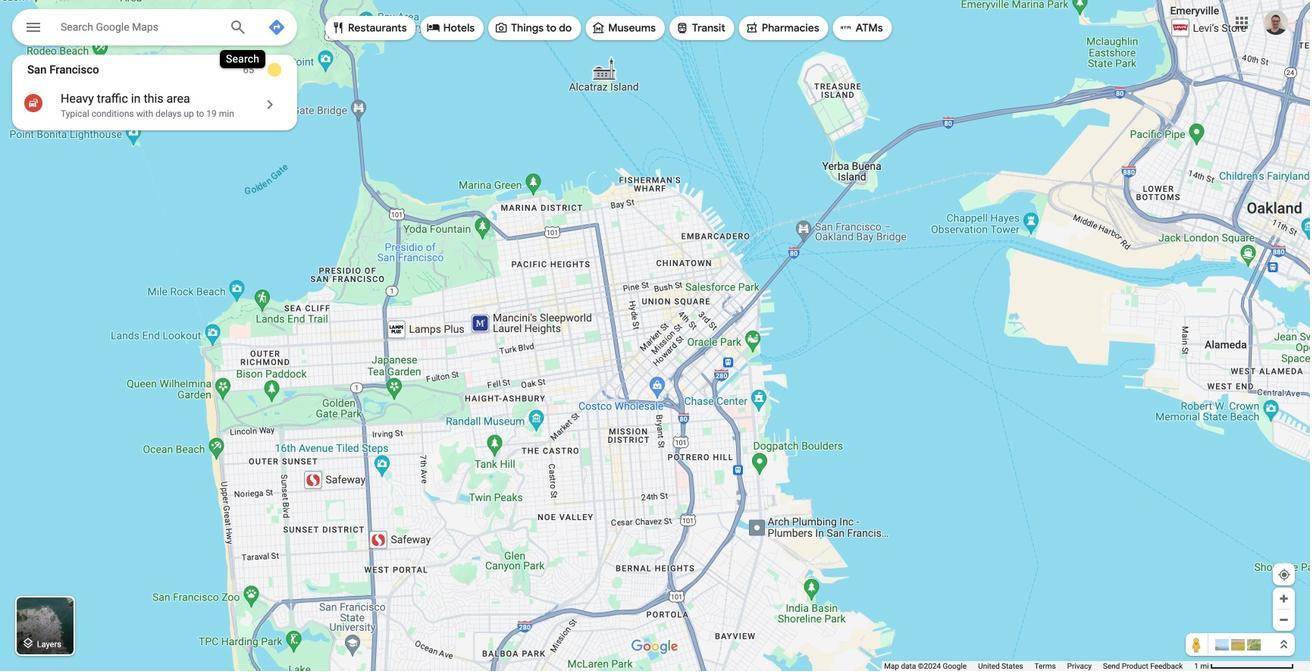 Task type: locate. For each thing, give the bounding box(es) containing it.
show your location image
[[1278, 568, 1291, 582]]

show street view coverage image
[[1186, 633, 1209, 656]]

none field inside the search google maps field
[[61, 17, 217, 36]]

None field
[[61, 17, 217, 36]]

None search field
[[12, 9, 297, 50]]

zoom in image
[[1279, 593, 1290, 604]]

Search Google Maps field
[[12, 9, 297, 50]]

none search field inside google maps element
[[12, 9, 297, 50]]



Task type: describe. For each thing, give the bounding box(es) containing it.
google account: matthew elkherj  
(matthew@adept.ai) image
[[1264, 11, 1288, 35]]

sunny image
[[265, 61, 284, 79]]

san francisco region
[[12, 55, 297, 130]]

google maps element
[[0, 0, 1310, 671]]

san francisco weather group
[[243, 55, 297, 85]]

zoom out image
[[1279, 614, 1290, 626]]



Task type: vqa. For each thing, say whether or not it's contained in the screenshot.
BOOKED associated with 6:20 PM
no



